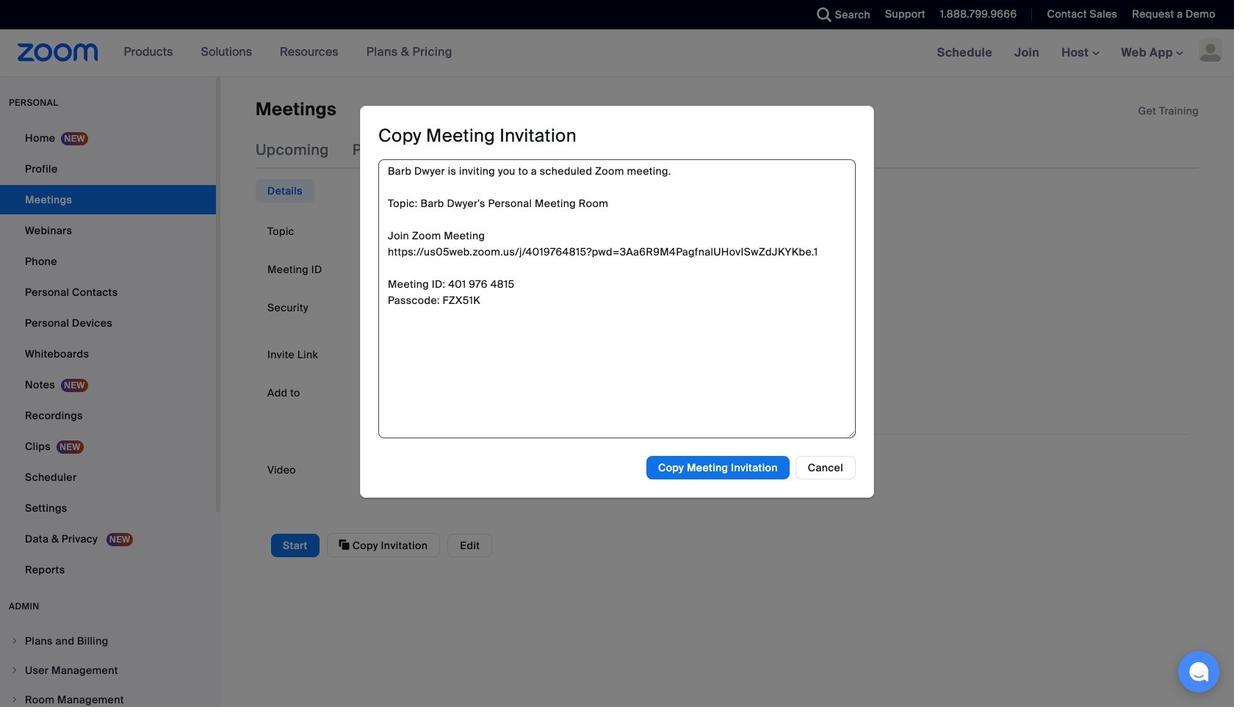Task type: vqa. For each thing, say whether or not it's contained in the screenshot.
Triangle Right image for Triangle Right icon
no



Task type: locate. For each thing, give the bounding box(es) containing it.
banner
[[0, 29, 1235, 77]]

dialog
[[360, 106, 875, 499]]

1 horizontal spatial btn image
[[524, 387, 539, 402]]

btn image
[[385, 387, 400, 402], [524, 387, 539, 402]]

tab list
[[256, 180, 315, 203]]

0 horizontal spatial btn image
[[385, 387, 400, 402]]

heading
[[379, 125, 577, 147]]

application
[[1139, 104, 1200, 118], [385, 344, 1188, 367]]

tabs of meeting tab list
[[256, 131, 728, 169]]

copy invitation content text field
[[379, 160, 856, 439]]

open chat image
[[1189, 662, 1210, 683]]

1 vertical spatial application
[[385, 344, 1188, 367]]

tab
[[256, 180, 315, 203]]



Task type: describe. For each thing, give the bounding box(es) containing it.
copy image
[[339, 539, 350, 552]]

admin menu menu
[[0, 628, 216, 708]]

personal menu menu
[[0, 123, 216, 587]]

meetings navigation
[[927, 29, 1235, 77]]

product information navigation
[[98, 29, 464, 76]]

1 btn image from the left
[[385, 387, 400, 402]]

btn image
[[696, 387, 711, 402]]

2 btn image from the left
[[524, 387, 539, 402]]

0 vertical spatial application
[[1139, 104, 1200, 118]]

checked image
[[385, 302, 396, 317]]



